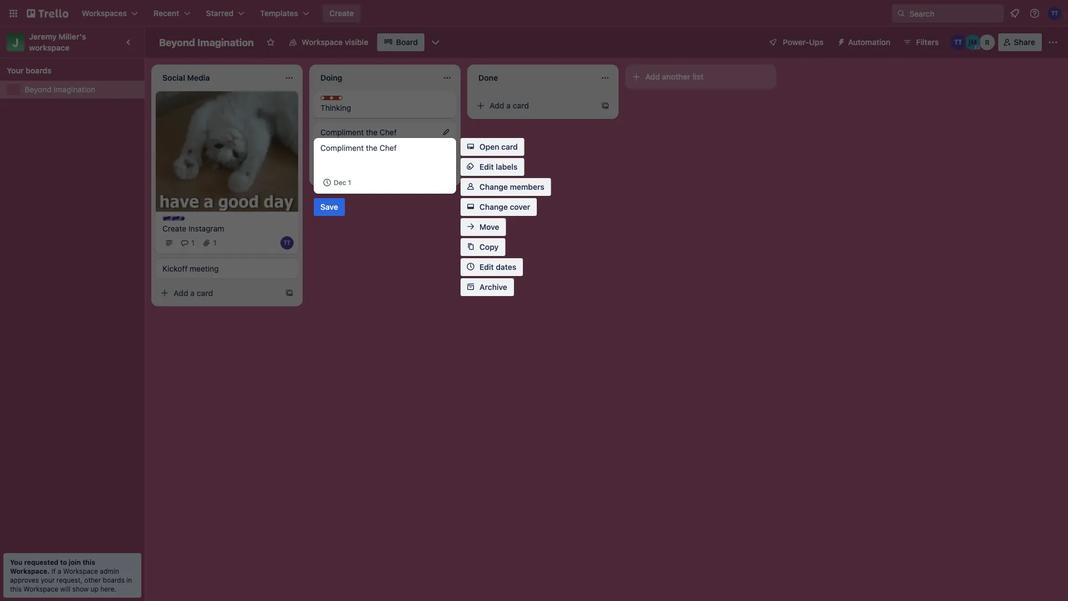 Task type: describe. For each thing, give the bounding box(es) containing it.
admin
[[100, 567, 119, 575]]

join
[[69, 558, 81, 566]]

Board name text field
[[154, 33, 260, 51]]

show
[[72, 585, 89, 593]]

open card link
[[461, 138, 525, 156]]

create from template… image
[[285, 289, 294, 297]]

a inside if a workspace admin approves your request, other boards in this workspace will show up here.
[[58, 567, 61, 575]]

workspace inside "workspace visible" "button"
[[302, 38, 343, 47]]

miller's
[[59, 32, 86, 41]]

primary element
[[0, 0, 1069, 27]]

dec 1 for first the "dec 1" checkbox
[[334, 143, 351, 151]]

dates
[[496, 262, 517, 272]]

1 down create instagram
[[191, 239, 195, 247]]

request,
[[57, 576, 82, 584]]

kickoff meeting
[[163, 264, 219, 273]]

up
[[91, 585, 99, 593]]

filters button
[[900, 33, 943, 51]]

1 vertical spatial imagination
[[54, 85, 95, 94]]

save button
[[314, 198, 345, 216]]

create from template… image
[[601, 101, 610, 110]]

add another list button
[[626, 65, 777, 89]]

copy
[[480, 242, 499, 252]]

jeremy miller's workspace
[[29, 32, 88, 52]]

boards inside if a workspace admin approves your request, other boards in this workspace will show up here.
[[103, 576, 125, 584]]

create for create
[[329, 9, 354, 18]]

share
[[1014, 38, 1036, 47]]

change members
[[480, 182, 545, 191]]

a for create from template… icon
[[507, 101, 511, 110]]

Compliment the Chef text field
[[321, 142, 450, 174]]

r
[[985, 38, 990, 46]]

0 horizontal spatial terry turtle (terryturtle) image
[[281, 236, 294, 250]]

back to home image
[[27, 4, 68, 22]]

will
[[60, 585, 70, 593]]

compliment
[[321, 128, 364, 137]]

edit labels button
[[461, 158, 524, 176]]

approves
[[10, 576, 39, 584]]

2 dec from the top
[[334, 179, 346, 186]]

1 dec from the top
[[334, 143, 346, 151]]

1 dec 1 checkbox from the top
[[321, 140, 355, 154]]

power-
[[783, 38, 809, 47]]

automation
[[849, 38, 891, 47]]

a for create from template… image
[[190, 288, 195, 297]]

other
[[84, 576, 101, 584]]

add another list
[[646, 72, 704, 81]]

Search field
[[906, 5, 1003, 22]]

thoughts thinking
[[321, 96, 362, 112]]

edit dates
[[480, 262, 517, 272]]

copy button
[[461, 238, 506, 256]]

1 vertical spatial workspace
[[63, 567, 98, 575]]

ups
[[809, 38, 824, 47]]

imagination inside board name text field
[[197, 36, 254, 48]]

power-ups
[[783, 38, 824, 47]]

board
[[396, 38, 418, 47]]

color: purple, title: none image
[[163, 216, 185, 221]]

move
[[480, 222, 500, 232]]

share button
[[999, 33, 1042, 51]]

move button
[[461, 218, 506, 236]]

beyond imagination inside beyond imagination link
[[24, 85, 95, 94]]

this inside you requested to join this workspace.
[[83, 558, 95, 566]]

meeting
[[190, 264, 219, 273]]

you
[[10, 558, 22, 566]]

you requested to join this workspace.
[[10, 558, 95, 575]]

sm image
[[833, 33, 849, 49]]

j
[[12, 36, 19, 49]]

open
[[480, 142, 500, 151]]

star or unstar board image
[[266, 38, 275, 47]]

1 down compliment
[[348, 143, 351, 151]]

add for add a card button related to create from template… image
[[174, 288, 188, 297]]

labels
[[496, 162, 518, 171]]

card for create from template… image
[[197, 288, 213, 297]]

in
[[127, 576, 132, 584]]

add a card button for create from template… icon
[[472, 97, 597, 115]]

add for add a card button related to create from template… icon
[[490, 101, 504, 110]]

list
[[693, 72, 704, 81]]

save
[[321, 202, 338, 211]]

edit labels
[[480, 162, 518, 171]]

change members button
[[461, 178, 551, 196]]

your
[[41, 576, 55, 584]]

edit card image
[[442, 127, 451, 136]]



Task type: locate. For each thing, give the bounding box(es) containing it.
0 horizontal spatial add a card
[[174, 288, 213, 297]]

jeremy miller (jeremymiller198) image
[[965, 35, 981, 50]]

members
[[510, 182, 545, 191]]

change up move
[[480, 202, 508, 211]]

a
[[507, 101, 511, 110], [190, 288, 195, 297], [58, 567, 61, 575]]

2 vertical spatial add
[[174, 288, 188, 297]]

1 horizontal spatial add a card
[[490, 101, 529, 110]]

open card
[[480, 142, 518, 151]]

add for add another list button
[[646, 72, 660, 81]]

workspace visible button
[[282, 33, 375, 51]]

archive button
[[461, 278, 514, 296]]

terry turtle (terryturtle) image
[[951, 35, 967, 50]]

here.
[[100, 585, 116, 593]]

create down color: purple, title: none image
[[163, 224, 186, 233]]

boards
[[26, 66, 52, 75], [103, 576, 125, 584]]

add down kickoff
[[174, 288, 188, 297]]

card
[[513, 101, 529, 110], [502, 142, 518, 151], [197, 288, 213, 297]]

edit for edit dates
[[480, 262, 494, 272]]

create inside create button
[[329, 9, 354, 18]]

terry turtle (terryturtle) image
[[1049, 7, 1062, 20], [281, 236, 294, 250]]

2 edit from the top
[[480, 262, 494, 272]]

dec
[[334, 143, 346, 151], [334, 179, 346, 186]]

edit
[[480, 162, 494, 171], [480, 262, 494, 272]]

0 vertical spatial a
[[507, 101, 511, 110]]

add a card button
[[472, 97, 597, 115], [156, 284, 281, 302]]

0 horizontal spatial add a card button
[[156, 284, 281, 302]]

imagination down your boards with 1 items element
[[54, 85, 95, 94]]

board link
[[377, 33, 425, 51]]

1 horizontal spatial add
[[490, 101, 504, 110]]

1 horizontal spatial imagination
[[197, 36, 254, 48]]

1 change from the top
[[480, 182, 508, 191]]

change cover
[[480, 202, 531, 211]]

1 horizontal spatial terry turtle (terryturtle) image
[[1049, 7, 1062, 20]]

customize views image
[[430, 37, 441, 48]]

add a card up open card
[[490, 101, 529, 110]]

1 vertical spatial terry turtle (terryturtle) image
[[281, 236, 294, 250]]

thinking
[[321, 103, 351, 112]]

1 vertical spatial card
[[502, 142, 518, 151]]

beyond inside board name text field
[[159, 36, 195, 48]]

card down meeting
[[197, 288, 213, 297]]

2 change from the top
[[480, 202, 508, 211]]

1 vertical spatial dec 1
[[334, 179, 351, 186]]

boards right your
[[26, 66, 52, 75]]

2 horizontal spatial workspace
[[302, 38, 343, 47]]

1 down "instagram" at the top
[[213, 239, 217, 247]]

0 horizontal spatial create
[[163, 224, 186, 233]]

0 vertical spatial beyond imagination
[[159, 36, 254, 48]]

add a card button down 'kickoff meeting' link at left top
[[156, 284, 281, 302]]

1 horizontal spatial beyond
[[159, 36, 195, 48]]

0 vertical spatial add a card button
[[472, 97, 597, 115]]

add a card down kickoff meeting
[[174, 288, 213, 297]]

add a card for add a card button related to create from template… icon
[[490, 101, 529, 110]]

2 horizontal spatial a
[[507, 101, 511, 110]]

0 vertical spatial beyond
[[159, 36, 195, 48]]

imagination
[[197, 36, 254, 48], [54, 85, 95, 94]]

beyond
[[159, 36, 195, 48], [24, 85, 51, 94]]

0 horizontal spatial a
[[58, 567, 61, 575]]

1 horizontal spatial workspace
[[63, 567, 98, 575]]

2 vertical spatial a
[[58, 567, 61, 575]]

your boards
[[7, 66, 52, 75]]

create inside create instagram link
[[163, 224, 186, 233]]

kickoff
[[163, 264, 188, 273]]

dec 1
[[334, 143, 351, 151], [334, 179, 351, 186]]

imagination left star or unstar board icon
[[197, 36, 254, 48]]

another
[[662, 72, 691, 81]]

workspace left visible
[[302, 38, 343, 47]]

show menu image
[[1048, 37, 1059, 48]]

create instagram link
[[163, 223, 292, 234]]

1 vertical spatial this
[[10, 585, 22, 593]]

change down edit labels button
[[480, 182, 508, 191]]

0 horizontal spatial boards
[[26, 66, 52, 75]]

dec 1 checkbox up save
[[321, 176, 355, 189]]

1 vertical spatial change
[[480, 202, 508, 211]]

add a card button for create from template… image
[[156, 284, 281, 302]]

0 horizontal spatial add
[[174, 288, 188, 297]]

the
[[366, 128, 378, 137]]

workspace visible
[[302, 38, 368, 47]]

0 vertical spatial add
[[646, 72, 660, 81]]

edit for edit labels
[[480, 162, 494, 171]]

to
[[60, 558, 67, 566]]

terry turtle (terryturtle) image up create from template… image
[[281, 236, 294, 250]]

beyond imagination inside board name text field
[[159, 36, 254, 48]]

this down approves
[[10, 585, 22, 593]]

2 dec 1 from the top
[[334, 179, 351, 186]]

1 down compliment the chef text field
[[348, 179, 351, 186]]

add up open card
[[490, 101, 504, 110]]

1 vertical spatial beyond imagination
[[24, 85, 95, 94]]

this
[[83, 558, 95, 566], [10, 585, 22, 593]]

workspace.
[[10, 567, 50, 575]]

beyond imagination
[[159, 36, 254, 48], [24, 85, 95, 94]]

0 vertical spatial terry turtle (terryturtle) image
[[1049, 7, 1062, 20]]

workspace
[[302, 38, 343, 47], [63, 567, 98, 575], [23, 585, 58, 593]]

1 horizontal spatial create
[[329, 9, 354, 18]]

jeremy
[[29, 32, 57, 41]]

0 vertical spatial workspace
[[302, 38, 343, 47]]

boards down admin
[[103, 576, 125, 584]]

2 vertical spatial workspace
[[23, 585, 58, 593]]

color: bold red, title: "thoughts" element
[[321, 96, 362, 104]]

0 vertical spatial create
[[329, 9, 354, 18]]

create
[[329, 9, 354, 18], [163, 224, 186, 233]]

Dec 1 checkbox
[[321, 140, 355, 154], [321, 176, 355, 189]]

thoughts
[[332, 96, 362, 104]]

1 vertical spatial boards
[[103, 576, 125, 584]]

0 vertical spatial imagination
[[197, 36, 254, 48]]

if
[[51, 567, 56, 575]]

1 horizontal spatial add a card button
[[472, 97, 597, 115]]

beyond imagination link
[[24, 84, 138, 95]]

change for change cover
[[480, 202, 508, 211]]

0 vertical spatial card
[[513, 101, 529, 110]]

1 vertical spatial add a card
[[174, 288, 213, 297]]

dec 1 down compliment
[[334, 143, 351, 151]]

0 vertical spatial dec 1
[[334, 143, 351, 151]]

card right open
[[502, 142, 518, 151]]

r button
[[980, 35, 996, 50]]

power-ups button
[[761, 33, 831, 51]]

0 horizontal spatial workspace
[[23, 585, 58, 593]]

rubyanndersson (rubyanndersson) image
[[980, 35, 996, 50]]

change cover button
[[461, 198, 537, 216]]

1 vertical spatial edit
[[480, 262, 494, 272]]

instagram
[[189, 224, 224, 233]]

chef
[[380, 128, 397, 137]]

1 horizontal spatial boards
[[103, 576, 125, 584]]

this inside if a workspace admin approves your request, other boards in this workspace will show up here.
[[10, 585, 22, 593]]

1
[[348, 143, 351, 151], [348, 179, 351, 186], [191, 239, 195, 247], [213, 239, 217, 247]]

open information menu image
[[1030, 8, 1041, 19]]

1 vertical spatial create
[[163, 224, 186, 233]]

add
[[646, 72, 660, 81], [490, 101, 504, 110], [174, 288, 188, 297]]

1 vertical spatial beyond
[[24, 85, 51, 94]]

compliment the chef
[[321, 128, 397, 137]]

create instagram
[[163, 224, 224, 233]]

card up open card
[[513, 101, 529, 110]]

create for create instagram
[[163, 224, 186, 233]]

a up open card
[[507, 101, 511, 110]]

0 notifications image
[[1008, 7, 1022, 20]]

0 vertical spatial change
[[480, 182, 508, 191]]

2 horizontal spatial add
[[646, 72, 660, 81]]

visible
[[345, 38, 368, 47]]

compliment the chef link
[[321, 127, 450, 138]]

0 vertical spatial dec
[[334, 143, 346, 151]]

1 horizontal spatial this
[[83, 558, 95, 566]]

dec down compliment
[[334, 143, 346, 151]]

automation button
[[833, 33, 898, 51]]

if a workspace admin approves your request, other boards in this workspace will show up here.
[[10, 567, 132, 593]]

change
[[480, 182, 508, 191], [480, 202, 508, 211]]

1 horizontal spatial beyond imagination
[[159, 36, 254, 48]]

1 horizontal spatial a
[[190, 288, 195, 297]]

your boards with 1 items element
[[7, 64, 132, 77]]

add left another
[[646, 72, 660, 81]]

a right if
[[58, 567, 61, 575]]

change for change members
[[480, 182, 508, 191]]

1 edit from the top
[[480, 162, 494, 171]]

add a card for add a card button related to create from template… image
[[174, 288, 213, 297]]

1 vertical spatial dec
[[334, 179, 346, 186]]

add a card
[[490, 101, 529, 110], [174, 288, 213, 297]]

requested
[[24, 558, 58, 566]]

0 vertical spatial dec 1 checkbox
[[321, 140, 355, 154]]

1 vertical spatial add
[[490, 101, 504, 110]]

edit left labels
[[480, 162, 494, 171]]

card for create from template… icon
[[513, 101, 529, 110]]

dec up save
[[334, 179, 346, 186]]

add a card button up open card
[[472, 97, 597, 115]]

dec 1 checkbox down compliment
[[321, 140, 355, 154]]

terry turtle (terryturtle) image right open information menu image
[[1049, 7, 1062, 20]]

create up workspace visible
[[329, 9, 354, 18]]

0 horizontal spatial beyond
[[24, 85, 51, 94]]

dec 1 for first the "dec 1" checkbox from the bottom
[[334, 179, 351, 186]]

search image
[[897, 9, 906, 18]]

0 horizontal spatial this
[[10, 585, 22, 593]]

edit left dates
[[480, 262, 494, 272]]

kickoff meeting link
[[163, 263, 292, 274]]

dec 1 up save
[[334, 179, 351, 186]]

2 dec 1 checkbox from the top
[[321, 176, 355, 189]]

workspace down join
[[63, 567, 98, 575]]

workspace
[[29, 43, 70, 52]]

1 dec 1 from the top
[[334, 143, 351, 151]]

cover
[[510, 202, 531, 211]]

edit dates button
[[461, 258, 523, 276]]

archive
[[480, 282, 508, 292]]

filters
[[917, 38, 939, 47]]

1 vertical spatial add a card button
[[156, 284, 281, 302]]

your
[[7, 66, 24, 75]]

a down kickoff meeting
[[190, 288, 195, 297]]

thinking link
[[321, 102, 450, 114]]

2 vertical spatial card
[[197, 288, 213, 297]]

0 vertical spatial edit
[[480, 162, 494, 171]]

this right join
[[83, 558, 95, 566]]

0 horizontal spatial beyond imagination
[[24, 85, 95, 94]]

1 vertical spatial a
[[190, 288, 195, 297]]

0 horizontal spatial imagination
[[54, 85, 95, 94]]

0 vertical spatial boards
[[26, 66, 52, 75]]

0 vertical spatial this
[[83, 558, 95, 566]]

0 vertical spatial add a card
[[490, 101, 529, 110]]

1 vertical spatial dec 1 checkbox
[[321, 176, 355, 189]]

create button
[[323, 4, 361, 22]]

workspace down your
[[23, 585, 58, 593]]



Task type: vqa. For each thing, say whether or not it's contained in the screenshot.
join on the left bottom of the page
yes



